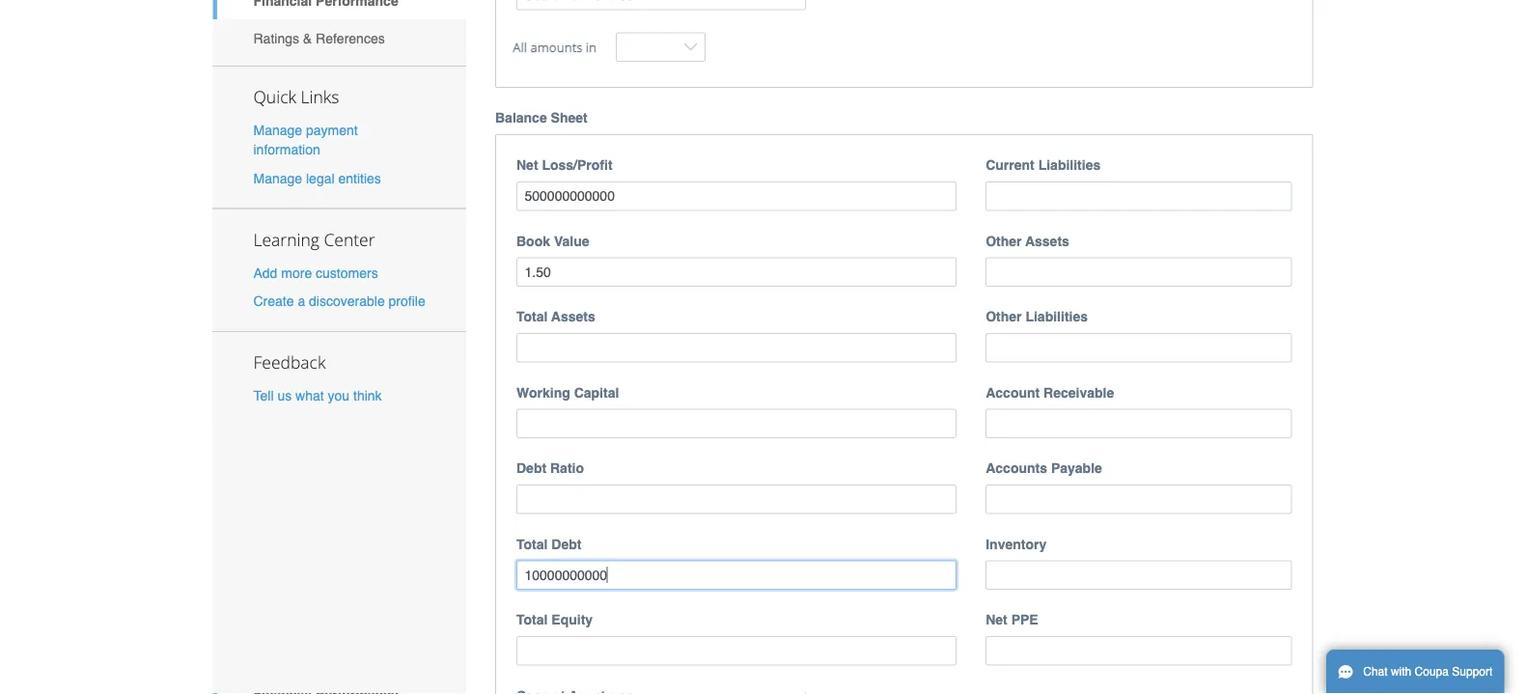 Task type: vqa. For each thing, say whether or not it's contained in the screenshot.
"Total Equity"
yes



Task type: describe. For each thing, give the bounding box(es) containing it.
current
[[986, 157, 1035, 173]]

add
[[254, 265, 278, 281]]

legal
[[306, 170, 335, 186]]

total for total assets
[[517, 309, 548, 324]]

quick links
[[254, 86, 339, 108]]

total equity
[[517, 612, 593, 628]]

quick
[[254, 86, 296, 108]]

manage payment information
[[254, 123, 358, 158]]

working
[[517, 385, 571, 400]]

ratings
[[254, 30, 299, 46]]

net loss/profit
[[517, 157, 613, 173]]

equity
[[552, 612, 593, 628]]

total assets
[[517, 309, 596, 324]]

ratio
[[551, 461, 584, 476]]

customers
[[316, 265, 378, 281]]

total for total debt
[[517, 536, 548, 552]]

learning
[[254, 228, 320, 251]]

chat
[[1364, 665, 1388, 679]]

think
[[353, 388, 382, 403]]

balance
[[495, 110, 547, 125]]

Current Liabilities text field
[[986, 181, 1293, 211]]

manage for manage legal entities
[[254, 170, 302, 186]]

manage payment information link
[[254, 123, 358, 158]]

Working Capital text field
[[517, 409, 957, 438]]

net for net loss/profit
[[517, 157, 539, 173]]

all amounts in
[[513, 38, 597, 55]]

1 horizontal spatial debt
[[552, 536, 582, 552]]

all
[[513, 38, 527, 55]]

other assets
[[986, 233, 1070, 249]]

assets for total assets
[[552, 309, 596, 324]]

create a discoverable profile
[[254, 293, 426, 309]]

information
[[254, 142, 320, 158]]

Inventory text field
[[986, 561, 1293, 590]]

entities
[[338, 170, 381, 186]]

liabilities for current liabilities
[[1039, 157, 1101, 173]]

debt ratio
[[517, 461, 584, 476]]

other for other liabilities
[[986, 309, 1022, 324]]

net ppe
[[986, 612, 1039, 628]]

Other Liabilities text field
[[986, 333, 1293, 363]]

other for other assets
[[986, 233, 1022, 249]]

Debt Ratio text field
[[517, 485, 957, 514]]

capital
[[574, 385, 619, 400]]

create a discoverable profile link
[[254, 293, 426, 309]]

sheet
[[551, 110, 588, 125]]

chat with coupa support button
[[1327, 650, 1505, 694]]

ppe
[[1012, 612, 1039, 628]]

with
[[1392, 665, 1412, 679]]

chat with coupa support
[[1364, 665, 1493, 679]]

references
[[316, 30, 385, 46]]

other liabilities
[[986, 309, 1088, 324]]

feedback
[[254, 351, 326, 374]]



Task type: locate. For each thing, give the bounding box(es) containing it.
Other Assets text field
[[986, 257, 1293, 287]]

working capital
[[517, 385, 619, 400]]

current liabilities
[[986, 157, 1101, 173]]

&
[[303, 30, 312, 46]]

create
[[254, 293, 294, 309]]

manage for manage payment information
[[254, 123, 302, 138]]

more
[[281, 265, 312, 281]]

1 vertical spatial other
[[986, 309, 1022, 324]]

tell us what you think
[[254, 388, 382, 403]]

amounts
[[531, 38, 583, 55]]

account receivable
[[986, 385, 1115, 400]]

value
[[554, 233, 590, 249]]

manage down information
[[254, 170, 302, 186]]

profile
[[389, 293, 426, 309]]

learning center
[[254, 228, 375, 251]]

Search currencies... field
[[517, 0, 806, 10]]

manage up information
[[254, 123, 302, 138]]

0 vertical spatial liabilities
[[1039, 157, 1101, 173]]

loss/profit
[[542, 157, 613, 173]]

tell us what you think button
[[254, 386, 382, 405]]

total
[[517, 309, 548, 324], [517, 536, 548, 552], [517, 612, 548, 628]]

assets down current liabilities
[[1026, 233, 1070, 249]]

coupa
[[1416, 665, 1450, 679]]

other
[[986, 233, 1022, 249], [986, 309, 1022, 324]]

total left equity
[[517, 612, 548, 628]]

0 horizontal spatial assets
[[552, 309, 596, 324]]

0 horizontal spatial net
[[517, 157, 539, 173]]

other down "current"
[[986, 233, 1022, 249]]

accounts
[[986, 461, 1048, 476]]

assets
[[1026, 233, 1070, 249], [552, 309, 596, 324]]

debt down ratio
[[552, 536, 582, 552]]

ratings & references link
[[213, 19, 466, 57]]

2 other from the top
[[986, 309, 1022, 324]]

balance sheet
[[495, 110, 588, 125]]

Account Receivable text field
[[986, 409, 1293, 438]]

add more customers
[[254, 265, 378, 281]]

1 vertical spatial total
[[517, 536, 548, 552]]

liabilities up account receivable
[[1026, 309, 1088, 324]]

1 vertical spatial liabilities
[[1026, 309, 1088, 324]]

1 horizontal spatial net
[[986, 612, 1008, 628]]

receivable
[[1044, 385, 1115, 400]]

us
[[278, 388, 292, 403]]

1 manage from the top
[[254, 123, 302, 138]]

assets for other assets
[[1026, 233, 1070, 249]]

Total Debt text field
[[517, 561, 957, 590]]

you
[[328, 388, 350, 403]]

1 total from the top
[[517, 309, 548, 324]]

0 vertical spatial net
[[517, 157, 539, 173]]

Net Loss/Profit text field
[[517, 181, 957, 211]]

1 other from the top
[[986, 233, 1022, 249]]

total down debt ratio
[[517, 536, 548, 552]]

0 horizontal spatial debt
[[517, 461, 547, 476]]

debt
[[517, 461, 547, 476], [552, 536, 582, 552]]

manage inside manage payment information
[[254, 123, 302, 138]]

book value
[[517, 233, 590, 249]]

Total Equity text field
[[517, 636, 957, 666]]

payable
[[1052, 461, 1103, 476]]

assets down value
[[552, 309, 596, 324]]

discoverable
[[309, 293, 385, 309]]

1 vertical spatial assets
[[552, 309, 596, 324]]

liabilities for other liabilities
[[1026, 309, 1088, 324]]

liabilities
[[1039, 157, 1101, 173], [1026, 309, 1088, 324]]

manage
[[254, 123, 302, 138], [254, 170, 302, 186]]

net down balance
[[517, 157, 539, 173]]

center
[[324, 228, 375, 251]]

debt left ratio
[[517, 461, 547, 476]]

0 vertical spatial debt
[[517, 461, 547, 476]]

links
[[301, 86, 339, 108]]

0 vertical spatial manage
[[254, 123, 302, 138]]

1 vertical spatial debt
[[552, 536, 582, 552]]

a
[[298, 293, 305, 309]]

Book Value text field
[[517, 257, 957, 287]]

2 vertical spatial total
[[517, 612, 548, 628]]

support
[[1453, 665, 1493, 679]]

add more customers link
[[254, 265, 378, 281]]

1 vertical spatial net
[[986, 612, 1008, 628]]

net
[[517, 157, 539, 173], [986, 612, 1008, 628]]

tell
[[254, 388, 274, 403]]

0 vertical spatial assets
[[1026, 233, 1070, 249]]

ratings & references
[[254, 30, 385, 46]]

2 manage from the top
[[254, 170, 302, 186]]

accounts payable
[[986, 461, 1103, 476]]

Net PPE text field
[[986, 636, 1293, 666]]

Accounts Payable text field
[[986, 485, 1293, 514]]

other up account
[[986, 309, 1022, 324]]

manage legal entities link
[[254, 170, 381, 186]]

book
[[517, 233, 551, 249]]

total for total equity
[[517, 612, 548, 628]]

0 vertical spatial total
[[517, 309, 548, 324]]

1 vertical spatial manage
[[254, 170, 302, 186]]

liabilities right "current"
[[1039, 157, 1101, 173]]

1 horizontal spatial assets
[[1026, 233, 1070, 249]]

0 vertical spatial other
[[986, 233, 1022, 249]]

manage legal entities
[[254, 170, 381, 186]]

payment
[[306, 123, 358, 138]]

2 total from the top
[[517, 536, 548, 552]]

Total Assets text field
[[517, 333, 957, 363]]

total down book
[[517, 309, 548, 324]]

what
[[296, 388, 324, 403]]

account
[[986, 385, 1040, 400]]

net left ppe
[[986, 612, 1008, 628]]

3 total from the top
[[517, 612, 548, 628]]

total debt
[[517, 536, 582, 552]]

inventory
[[986, 536, 1047, 552]]

net for net ppe
[[986, 612, 1008, 628]]

in
[[586, 38, 597, 55]]



